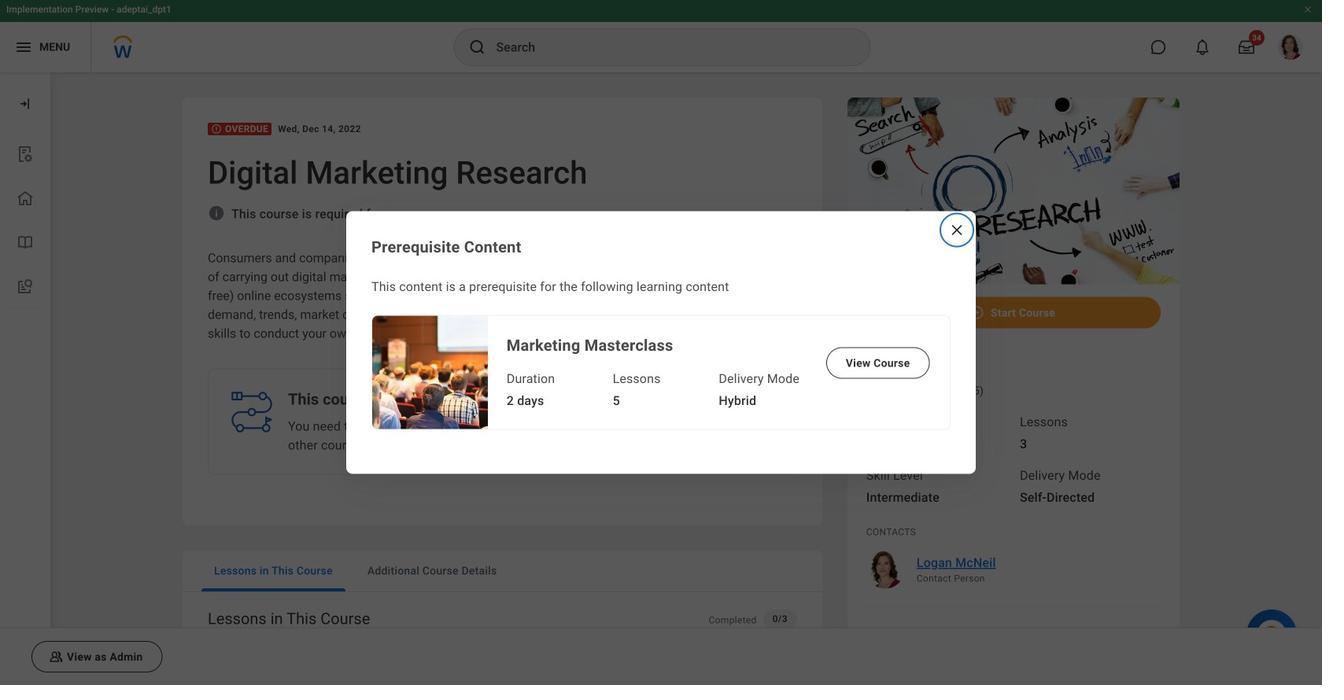 Task type: locate. For each thing, give the bounding box(es) containing it.
0 horizontal spatial list
[[0, 132, 50, 309]]

banner
[[0, 0, 1322, 72]]

star image
[[903, 382, 921, 400], [921, 382, 939, 400]]

search image
[[468, 38, 487, 57]]

play circle image
[[969, 305, 984, 321]]

2 star image from the left
[[921, 382, 939, 400]]

1 star image from the left
[[903, 382, 921, 400]]

dialog
[[346, 211, 976, 474]]

1 vertical spatial list
[[195, 644, 812, 685]]

close environment banner image
[[1303, 5, 1313, 14]]

home image
[[16, 189, 35, 208]]

course details element
[[847, 98, 1180, 685]]

report parameter image
[[16, 145, 35, 164]]

list
[[0, 132, 50, 309], [195, 644, 812, 685]]

tab list
[[183, 551, 822, 593]]

book open image
[[16, 233, 35, 252]]



Task type: describe. For each thing, give the bounding box(es) containing it.
star image
[[939, 382, 957, 400]]

exclamation circle image
[[211, 124, 222, 135]]

media classroom image
[[48, 649, 64, 665]]

info image
[[208, 205, 225, 222]]

notifications large image
[[1195, 39, 1210, 55]]

1 horizontal spatial list
[[195, 644, 812, 685]]

x image
[[949, 222, 965, 238]]

0 vertical spatial list
[[0, 132, 50, 309]]

inbox large image
[[1239, 39, 1254, 55]]

visible image
[[662, 412, 681, 431]]

profile logan mcneil element
[[1269, 30, 1313, 65]]



Task type: vqa. For each thing, say whether or not it's contained in the screenshot.
rightmost Time
no



